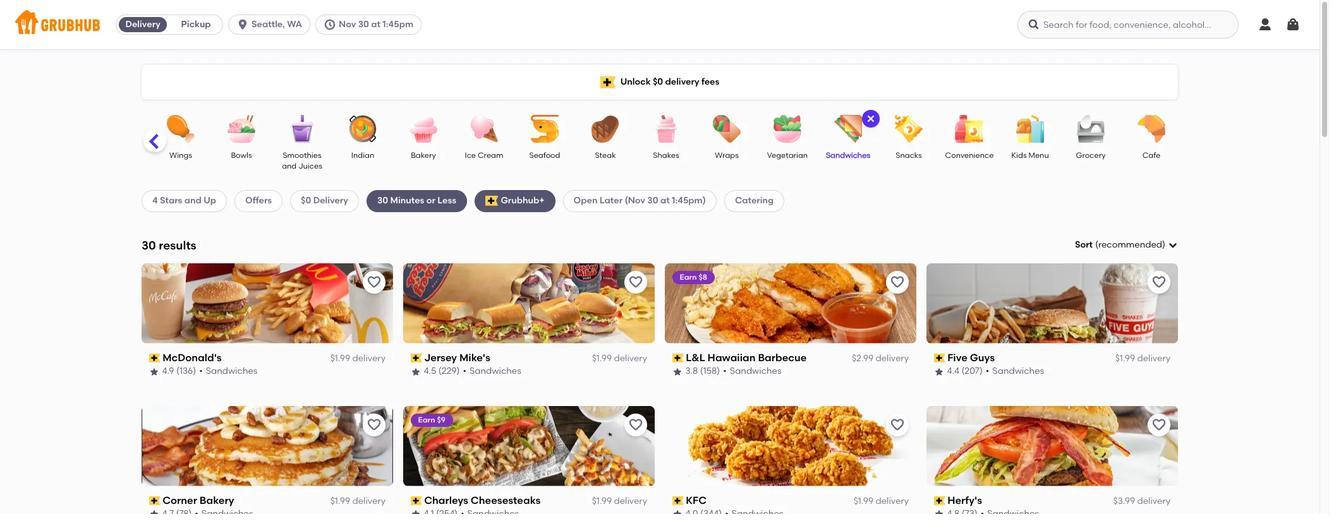 Task type: describe. For each thing, give the bounding box(es) containing it.
1:45pm)
[[672, 196, 706, 206]]

soup image
[[98, 115, 142, 143]]

(136)
[[177, 366, 196, 377]]

subscription pass image for jersey mike's
[[411, 354, 422, 363]]

recommended
[[1099, 240, 1163, 250]]

barbecue
[[759, 352, 807, 364]]

seattle, wa
[[252, 19, 302, 30]]

(nov
[[625, 196, 646, 206]]

grocery
[[1076, 151, 1106, 160]]

open
[[574, 196, 598, 206]]

kfc logo image
[[665, 406, 917, 487]]

cream
[[478, 151, 504, 160]]

delivery for jersey mike's
[[614, 353, 647, 364]]

save this restaurant button for corner bakery
[[363, 414, 386, 437]]

mcdonald's logo image
[[142, 264, 393, 344]]

4.4 (207)
[[948, 366, 983, 377]]

1 horizontal spatial svg image
[[866, 114, 876, 124]]

$1.99 for charleys cheesesteaks
[[592, 496, 612, 507]]

cafe
[[1143, 151, 1161, 160]]

bowls
[[231, 151, 252, 160]]

• for jersey mike's
[[463, 366, 467, 377]]

1 vertical spatial and
[[184, 196, 202, 206]]

ice cream
[[465, 151, 504, 160]]

seafood
[[530, 151, 560, 160]]

offers
[[245, 196, 272, 206]]

grocery image
[[1069, 115, 1113, 143]]

open later (nov 30 at 1:45pm)
[[574, 196, 706, 206]]

guys
[[971, 352, 996, 364]]

$1.99 delivery for corner bakery
[[330, 496, 386, 507]]

catering
[[735, 196, 774, 206]]

shakes image
[[644, 115, 689, 143]]

svg image inside the nov 30 at 1:45pm button
[[324, 18, 336, 31]]

subscription pass image for charleys cheesesteaks
[[411, 497, 422, 506]]

l&l hawaiian barbecue
[[686, 352, 807, 364]]

sort ( recommended )
[[1075, 240, 1166, 250]]

later
[[600, 196, 623, 206]]

smoothies and juices image
[[280, 115, 324, 143]]

kids menu image
[[1008, 115, 1053, 143]]

five guys
[[948, 352, 996, 364]]

or
[[427, 196, 436, 206]]

l&l
[[686, 352, 706, 364]]

$1.99 for kfc
[[854, 496, 874, 507]]

l&l hawaiian barbecue logo image
[[665, 264, 917, 344]]

3.8 (158)
[[686, 366, 721, 377]]

wraps
[[715, 151, 739, 160]]

wraps image
[[705, 115, 749, 143]]

cafe image
[[1130, 115, 1174, 143]]

delivery for mcdonald's
[[352, 353, 386, 364]]

stars
[[160, 196, 182, 206]]

$2.99 delivery
[[852, 353, 909, 364]]

30 results
[[142, 238, 196, 253]]

less
[[438, 196, 457, 206]]

grubhub plus flag logo image for grubhub+
[[486, 196, 498, 206]]

save this restaurant image for kfc
[[890, 418, 905, 433]]

$3.99
[[1114, 496, 1136, 507]]

convenience image
[[948, 115, 992, 143]]

indian
[[351, 151, 374, 160]]

1:45pm
[[383, 19, 414, 30]]

herfy's
[[948, 495, 983, 507]]

delivery button
[[116, 15, 170, 35]]

$9
[[437, 416, 446, 425]]

save this restaurant button for mcdonald's
[[363, 271, 386, 294]]

)
[[1163, 240, 1166, 250]]

pickup button
[[170, 15, 223, 35]]

4.9 (136)
[[162, 366, 196, 377]]

save this restaurant button for kfc
[[886, 414, 909, 437]]

• for five guys
[[986, 366, 990, 377]]

(229)
[[439, 366, 460, 377]]

delivery for five guys
[[1138, 353, 1171, 364]]

unlock
[[621, 76, 651, 87]]

nov
[[339, 19, 356, 30]]

star icon image for corner bakery
[[149, 510, 159, 515]]

subscription pass image for kfc
[[673, 497, 684, 506]]

delivery for l&l hawaiian barbecue
[[876, 353, 909, 364]]

kfc
[[686, 495, 707, 507]]

save this restaurant button for herfy's
[[1148, 414, 1171, 437]]

nov 30 at 1:45pm button
[[315, 15, 427, 35]]

subscription pass image for five guys
[[934, 354, 946, 363]]

(
[[1096, 240, 1099, 250]]

convenience
[[946, 151, 994, 160]]

save this restaurant image for mcdonald's
[[367, 275, 382, 290]]

jersey
[[425, 352, 457, 364]]

• for l&l hawaiian barbecue
[[724, 366, 727, 377]]

grubhub plus flag logo image for unlock $0 delivery fees
[[600, 76, 616, 88]]

menu
[[1029, 151, 1049, 160]]

4.5
[[424, 366, 437, 377]]

wings
[[170, 151, 192, 160]]

save this restaurant button for five guys
[[1148, 271, 1171, 294]]

unlock $0 delivery fees
[[621, 76, 720, 87]]

subscription pass image for herfy's
[[934, 497, 946, 506]]

$1.99 for jersey mike's
[[592, 353, 612, 364]]

4.9
[[162, 366, 175, 377]]

corner bakery logo image
[[142, 406, 393, 487]]

(207)
[[962, 366, 983, 377]]

30 minutes or less
[[377, 196, 457, 206]]

pickup
[[181, 19, 211, 30]]

vegetarian image
[[766, 115, 810, 143]]

cheesesteaks
[[471, 495, 541, 507]]

$1.99 delivery for five guys
[[1116, 353, 1171, 364]]

steak image
[[584, 115, 628, 143]]

shakes
[[653, 151, 679, 160]]

minutes
[[390, 196, 425, 206]]

seattle, wa button
[[228, 15, 315, 35]]

grubhub+
[[501, 196, 545, 206]]

juices
[[299, 162, 322, 171]]

$0 delivery
[[301, 196, 348, 206]]

earn $9
[[419, 416, 446, 425]]

at inside the nov 30 at 1:45pm button
[[371, 19, 381, 30]]

4.4
[[948, 366, 960, 377]]

star icon image for l&l hawaiian barbecue
[[673, 367, 683, 377]]



Task type: vqa. For each thing, say whether or not it's contained in the screenshot.
the like in Milk Option Select As Many As You'D Like (Optional)
no



Task type: locate. For each thing, give the bounding box(es) containing it.
$1.99 delivery for jersey mike's
[[592, 353, 647, 364]]

$1.99 for corner bakery
[[330, 496, 350, 507]]

delivery
[[125, 19, 160, 30], [313, 196, 348, 206]]

bakery right corner
[[200, 495, 235, 507]]

mike's
[[460, 352, 491, 364]]

sandwiches down "sandwiches" image
[[826, 151, 871, 160]]

sandwiches down guys
[[993, 366, 1045, 377]]

sandwiches down l&l hawaiian barbecue
[[730, 366, 782, 377]]

smoothies
[[283, 151, 322, 160]]

delivery left 'pickup'
[[125, 19, 160, 30]]

4 stars and up
[[152, 196, 216, 206]]

0 horizontal spatial delivery
[[125, 19, 160, 30]]

0 vertical spatial $0
[[653, 76, 663, 87]]

1 horizontal spatial earn
[[680, 273, 697, 282]]

$1.99 delivery for charleys cheesesteaks
[[592, 496, 647, 507]]

0 vertical spatial earn
[[680, 273, 697, 282]]

0 vertical spatial at
[[371, 19, 381, 30]]

svg image inside seattle, wa button
[[237, 18, 249, 31]]

Search for food, convenience, alcohol... search field
[[1018, 11, 1239, 39]]

• sandwiches for jersey mike's
[[463, 366, 522, 377]]

1 horizontal spatial delivery
[[313, 196, 348, 206]]

1 • sandwiches from the left
[[200, 366, 258, 377]]

star icon image
[[149, 367, 159, 377], [411, 367, 421, 377], [673, 367, 683, 377], [934, 367, 945, 377], [149, 510, 159, 515], [411, 510, 421, 515], [673, 510, 683, 515], [934, 510, 945, 515]]

bakery down bakery image
[[411, 151, 436, 160]]

svg image
[[1258, 17, 1273, 32], [237, 18, 249, 31], [866, 114, 876, 124]]

• sandwiches for five guys
[[986, 366, 1045, 377]]

subscription pass image left corner
[[149, 497, 160, 506]]

at
[[371, 19, 381, 30], [661, 196, 670, 206]]

corner
[[163, 495, 198, 507]]

subscription pass image left five
[[934, 354, 946, 363]]

0 vertical spatial grubhub plus flag logo image
[[600, 76, 616, 88]]

nov 30 at 1:45pm
[[339, 19, 414, 30]]

jersey mike's
[[425, 352, 491, 364]]

sort
[[1075, 240, 1093, 250]]

2 • sandwiches from the left
[[463, 366, 522, 377]]

svg image
[[1286, 17, 1301, 32], [324, 18, 336, 31], [1028, 18, 1041, 31], [1168, 240, 1178, 250]]

1 vertical spatial subscription pass image
[[149, 497, 160, 506]]

star icon image for mcdonald's
[[149, 367, 159, 377]]

• sandwiches
[[200, 366, 258, 377], [463, 366, 522, 377], [724, 366, 782, 377], [986, 366, 1045, 377]]

1 vertical spatial grubhub plus flag logo image
[[486, 196, 498, 206]]

earn for l&l hawaiian barbecue
[[680, 273, 697, 282]]

0 horizontal spatial $0
[[301, 196, 311, 206]]

sandwiches down mike's
[[470, 366, 522, 377]]

steak
[[595, 151, 616, 160]]

save this restaurant button for jersey mike's
[[625, 271, 647, 294]]

3.8
[[686, 366, 699, 377]]

charleys cheesesteaks logo image
[[403, 406, 655, 487]]

sandwiches
[[826, 151, 871, 160], [206, 366, 258, 377], [470, 366, 522, 377], [730, 366, 782, 377], [993, 366, 1045, 377]]

save this restaurant image
[[367, 275, 382, 290], [628, 275, 644, 290], [1152, 275, 1167, 290], [628, 418, 644, 433], [890, 418, 905, 433], [1152, 418, 1167, 433]]

star icon image for kfc
[[673, 510, 683, 515]]

five
[[948, 352, 968, 364]]

mcdonald's
[[163, 352, 222, 364]]

earn left '$9'
[[419, 416, 436, 425]]

0 horizontal spatial grubhub plus flag logo image
[[486, 196, 498, 206]]

0 horizontal spatial and
[[184, 196, 202, 206]]

sandwiches for jersey mike's
[[470, 366, 522, 377]]

30 inside button
[[358, 19, 369, 30]]

bakery
[[411, 151, 436, 160], [200, 495, 235, 507]]

• sandwiches down l&l hawaiian barbecue
[[724, 366, 782, 377]]

wa
[[287, 19, 302, 30]]

and inside smoothies and juices
[[282, 162, 297, 171]]

kids
[[1012, 151, 1027, 160]]

0 vertical spatial subscription pass image
[[673, 354, 684, 363]]

4
[[152, 196, 158, 206]]

(158)
[[701, 366, 721, 377]]

sandwiches for mcdonald's
[[206, 366, 258, 377]]

ice
[[465, 151, 476, 160]]

0 horizontal spatial bakery
[[200, 495, 235, 507]]

snacks image
[[887, 115, 931, 143]]

$1.99 for mcdonald's
[[330, 353, 350, 364]]

and left 'up'
[[184, 196, 202, 206]]

• for mcdonald's
[[200, 366, 203, 377]]

seattle,
[[252, 19, 285, 30]]

sandwiches image
[[826, 115, 871, 143]]

star icon image for five guys
[[934, 367, 945, 377]]

•
[[200, 366, 203, 377], [463, 366, 467, 377], [724, 366, 727, 377], [986, 366, 990, 377]]

• down guys
[[986, 366, 990, 377]]

• down jersey mike's
[[463, 366, 467, 377]]

30 right (nov
[[648, 196, 659, 206]]

at left 1:45pm
[[371, 19, 381, 30]]

grubhub plus flag logo image left unlock at the left top of page
[[600, 76, 616, 88]]

3 • from the left
[[724, 366, 727, 377]]

delivery for herfy's
[[1138, 496, 1171, 507]]

save this restaurant image for herfy's
[[1152, 418, 1167, 433]]

$0 right unlock at the left top of page
[[653, 76, 663, 87]]

subscription pass image left herfy's
[[934, 497, 946, 506]]

charleys
[[425, 495, 469, 507]]

3 • sandwiches from the left
[[724, 366, 782, 377]]

0 vertical spatial bakery
[[411, 151, 436, 160]]

and down the smoothies
[[282, 162, 297, 171]]

grubhub plus flag logo image
[[600, 76, 616, 88], [486, 196, 498, 206]]

wings image
[[159, 115, 203, 143]]

30
[[358, 19, 369, 30], [377, 196, 388, 206], [648, 196, 659, 206], [142, 238, 156, 253]]

0 vertical spatial and
[[282, 162, 297, 171]]

• right (136)
[[200, 366, 203, 377]]

1 horizontal spatial at
[[661, 196, 670, 206]]

4.5 (229)
[[424, 366, 460, 377]]

save this restaurant button
[[363, 271, 386, 294], [625, 271, 647, 294], [886, 271, 909, 294], [1148, 271, 1171, 294], [363, 414, 386, 437], [625, 414, 647, 437], [886, 414, 909, 437], [1148, 414, 1171, 437]]

save this restaurant image for jersey mike's
[[628, 275, 644, 290]]

corner bakery
[[163, 495, 235, 507]]

1 • from the left
[[200, 366, 203, 377]]

subscription pass image left the jersey
[[411, 354, 422, 363]]

earn
[[680, 273, 697, 282], [419, 416, 436, 425]]

$1.99 delivery for mcdonald's
[[330, 353, 386, 364]]

star icon image for herfy's
[[934, 510, 945, 515]]

0 horizontal spatial at
[[371, 19, 381, 30]]

1 horizontal spatial save this restaurant image
[[890, 275, 905, 290]]

30 left minutes
[[377, 196, 388, 206]]

• sandwiches down mike's
[[463, 366, 522, 377]]

hawaiian
[[708, 352, 756, 364]]

at left '1:45pm)'
[[661, 196, 670, 206]]

• sandwiches down guys
[[986, 366, 1045, 377]]

1 horizontal spatial subscription pass image
[[673, 354, 684, 363]]

sandwiches for l&l hawaiian barbecue
[[730, 366, 782, 377]]

subscription pass image for l&l hawaiian barbecue
[[673, 354, 684, 363]]

delivery for charleys cheesesteaks
[[614, 496, 647, 507]]

$2.99
[[852, 353, 874, 364]]

delivery inside delivery button
[[125, 19, 160, 30]]

0 vertical spatial delivery
[[125, 19, 160, 30]]

results
[[159, 238, 196, 253]]

sandwiches for five guys
[[993, 366, 1045, 377]]

up
[[204, 196, 216, 206]]

earn $8
[[680, 273, 708, 282]]

seafood image
[[523, 115, 567, 143]]

$1.99 for five guys
[[1116, 353, 1136, 364]]

ice cream image
[[462, 115, 506, 143]]

0 horizontal spatial svg image
[[237, 18, 249, 31]]

sandwiches down mcdonald's
[[206, 366, 258, 377]]

vegetarian
[[767, 151, 808, 160]]

0 horizontal spatial subscription pass image
[[149, 497, 160, 506]]

$0 down juices
[[301, 196, 311, 206]]

star icon image for jersey mike's
[[411, 367, 421, 377]]

earn for charleys cheesesteaks
[[419, 416, 436, 425]]

jersey mike's logo image
[[403, 264, 655, 344]]

subscription pass image
[[149, 354, 160, 363], [411, 354, 422, 363], [934, 354, 946, 363], [411, 497, 422, 506], [673, 497, 684, 506], [934, 497, 946, 506]]

4 • from the left
[[986, 366, 990, 377]]

snacks
[[896, 151, 922, 160]]

earn left the $8
[[680, 273, 697, 282]]

1 vertical spatial at
[[661, 196, 670, 206]]

1 horizontal spatial and
[[282, 162, 297, 171]]

1 vertical spatial bakery
[[200, 495, 235, 507]]

delivery down juices
[[313, 196, 348, 206]]

1 vertical spatial save this restaurant image
[[367, 418, 382, 433]]

2 horizontal spatial svg image
[[1258, 17, 1273, 32]]

kids menu
[[1012, 151, 1049, 160]]

save this restaurant image inside button
[[367, 418, 382, 433]]

main navigation navigation
[[0, 0, 1320, 49]]

save this restaurant image for five guys
[[1152, 275, 1167, 290]]

$1.99
[[330, 353, 350, 364], [592, 353, 612, 364], [1116, 353, 1136, 364], [330, 496, 350, 507], [592, 496, 612, 507], [854, 496, 874, 507]]

1 vertical spatial earn
[[419, 416, 436, 425]]

subscription pass image left charleys
[[411, 497, 422, 506]]

None field
[[1075, 239, 1178, 252]]

4 • sandwiches from the left
[[986, 366, 1045, 377]]

bakery image
[[401, 115, 446, 143]]

delivery for corner bakery
[[352, 496, 386, 507]]

subscription pass image left l&l
[[673, 354, 684, 363]]

subscription pass image
[[673, 354, 684, 363], [149, 497, 160, 506]]

• right (158)
[[724, 366, 727, 377]]

0 vertical spatial save this restaurant image
[[890, 275, 905, 290]]

charleys cheesesteaks
[[425, 495, 541, 507]]

save this restaurant image
[[890, 275, 905, 290], [367, 418, 382, 433]]

$8
[[699, 273, 708, 282]]

delivery for kfc
[[876, 496, 909, 507]]

• sandwiches down mcdonald's
[[200, 366, 258, 377]]

subscription pass image for mcdonald's
[[149, 354, 160, 363]]

bowls image
[[219, 115, 264, 143]]

$1.99 delivery
[[330, 353, 386, 364], [592, 353, 647, 364], [1116, 353, 1171, 364], [330, 496, 386, 507], [592, 496, 647, 507], [854, 496, 909, 507]]

30 left results
[[142, 238, 156, 253]]

subscription pass image for corner bakery
[[149, 497, 160, 506]]

star icon image for charleys cheesesteaks
[[411, 510, 421, 515]]

1 vertical spatial delivery
[[313, 196, 348, 206]]

0 horizontal spatial save this restaurant image
[[367, 418, 382, 433]]

• sandwiches for mcdonald's
[[200, 366, 258, 377]]

subscription pass image left kfc at right
[[673, 497, 684, 506]]

grubhub plus flag logo image left grubhub+ at left top
[[486, 196, 498, 206]]

• sandwiches for l&l hawaiian barbecue
[[724, 366, 782, 377]]

0 horizontal spatial earn
[[419, 416, 436, 425]]

$0
[[653, 76, 663, 87], [301, 196, 311, 206]]

2 • from the left
[[463, 366, 467, 377]]

1 vertical spatial $0
[[301, 196, 311, 206]]

five guys logo image
[[927, 264, 1178, 344]]

smoothies and juices
[[282, 151, 322, 171]]

$3.99 delivery
[[1114, 496, 1171, 507]]

30 right nov
[[358, 19, 369, 30]]

indian image
[[341, 115, 385, 143]]

fees
[[702, 76, 720, 87]]

1 horizontal spatial $0
[[653, 76, 663, 87]]

1 horizontal spatial grubhub plus flag logo image
[[600, 76, 616, 88]]

$1.99 delivery for kfc
[[854, 496, 909, 507]]

none field containing sort
[[1075, 239, 1178, 252]]

subscription pass image left mcdonald's
[[149, 354, 160, 363]]

herfy's logo image
[[927, 406, 1178, 487]]

1 horizontal spatial bakery
[[411, 151, 436, 160]]



